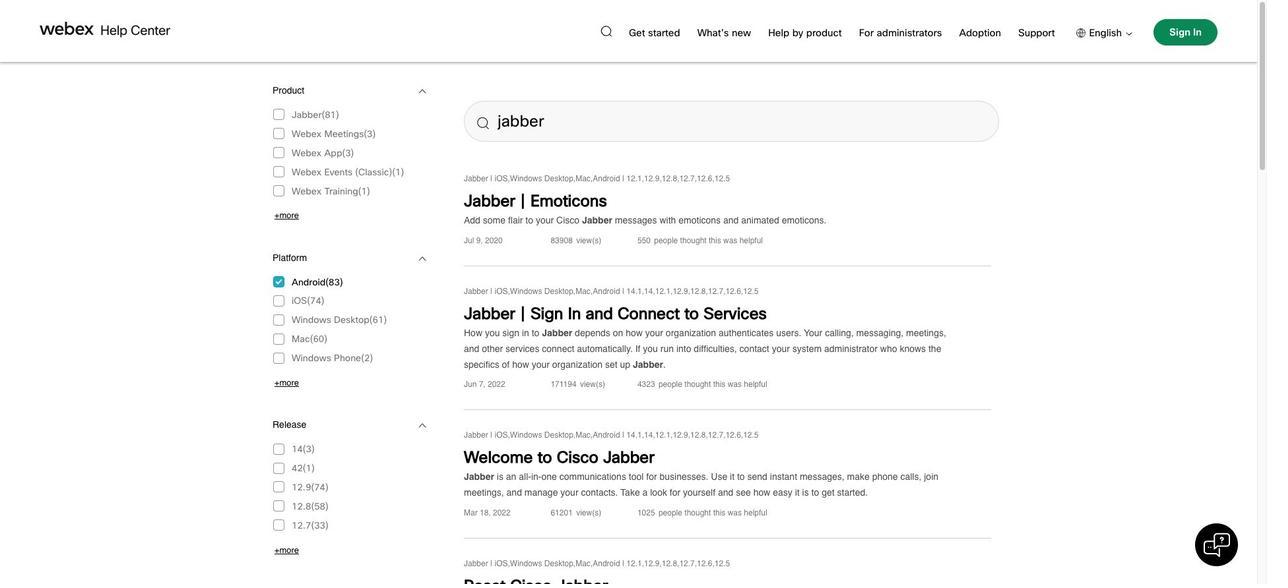 Task type: vqa. For each thing, say whether or not it's contained in the screenshot.
search-input field
yes



Task type: describe. For each thing, give the bounding box(es) containing it.
webex logo image
[[40, 22, 94, 35]]

arrow image
[[1122, 32, 1133, 35]]

1 arrow down image from the top
[[419, 251, 427, 267]]

search-input field
[[464, 101, 999, 142]]



Task type: locate. For each thing, give the bounding box(es) containing it.
total results 84 element
[[464, 162, 991, 585]]

0 horizontal spatial search icon image
[[477, 117, 489, 129]]

0 vertical spatial arrow down image
[[419, 251, 427, 267]]

arrow down image
[[419, 83, 427, 100]]

arrow down image
[[419, 251, 427, 267], [419, 418, 427, 434]]

2 arrow down image from the top
[[419, 418, 427, 434]]

1 vertical spatial arrow down image
[[419, 418, 427, 434]]

1 horizontal spatial search icon image
[[601, 25, 612, 37]]

1 vertical spatial search icon image
[[477, 117, 489, 129]]

chat help image
[[1204, 532, 1230, 559]]

search icon image
[[601, 25, 612, 37], [477, 117, 489, 129]]

0 vertical spatial search icon image
[[601, 25, 612, 37]]



